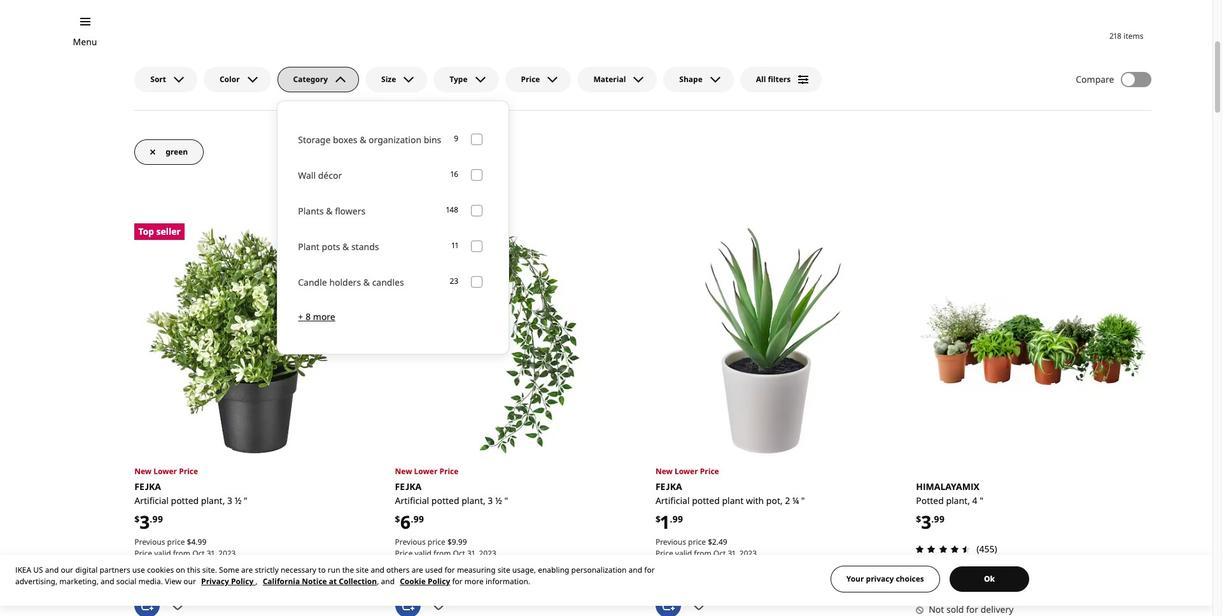 Task type: locate. For each thing, give the bounding box(es) containing it.
1 horizontal spatial 31,
[[467, 548, 477, 559]]

0 horizontal spatial previous
[[135, 537, 165, 548]]

price inside new lower price fejka artificial potted plant with pot, 2 ¼ " $ 1 . 99
[[700, 466, 719, 477]]

2023 down the with
[[740, 548, 757, 559]]

new inside new lower price fejka artificial potted plant, 3 ½ " $ 3 . 99
[[135, 466, 152, 477]]

1 vertical spatial our
[[184, 576, 196, 587]]

0 horizontal spatial lower
[[154, 466, 177, 477]]

color button
[[204, 67, 271, 92]]

oct inside previous price $ 2 . 49 price valid from oct 31, 2023
[[714, 548, 726, 559]]

valid inside previous price $ 4 . 99 price valid from oct 31, 2023
[[154, 548, 171, 559]]

1 horizontal spatial plant,
[[462, 495, 486, 507]]

artificial
[[135, 495, 169, 507], [395, 495, 429, 507], [656, 495, 690, 507]]

0 vertical spatial 2
[[785, 495, 790, 507]]

1 potted from the left
[[171, 495, 199, 507]]

potted inside new lower price fejka artificial potted plant with pot, 2 ¼ " $ 1 . 99
[[692, 495, 720, 507]]

new inside new lower price fejka artificial potted plant, 3 ½ " $ 6 . 99
[[395, 466, 412, 477]]

potted inside new lower price fejka artificial potted plant, 3 ½ " $ 6 . 99
[[432, 495, 459, 507]]

1 ½ from the left
[[235, 495, 242, 507]]

2 2023 from the left
[[479, 548, 497, 559]]

valid inside previous price $ 2 . 49 price valid from oct 31, 2023
[[676, 548, 692, 559]]

218
[[1110, 30, 1122, 41]]

& right pots
[[343, 241, 349, 253]]

0 horizontal spatial fejka
[[135, 481, 161, 493]]

3
[[227, 495, 232, 507], [488, 495, 493, 507], [140, 510, 150, 534], [922, 510, 932, 534]]

1 horizontal spatial artificial
[[395, 495, 429, 507]]

new for 1
[[656, 466, 673, 477]]

1 price from the left
[[167, 537, 185, 548]]

4 up this
[[191, 537, 196, 548]]

2 horizontal spatial from
[[694, 548, 712, 559]]

artificial up the 1
[[656, 495, 690, 507]]

policy down used
[[428, 576, 450, 587]]

31, inside previous price $ 4 . 99 price valid from oct 31, 2023
[[207, 548, 217, 559]]

cookie
[[400, 576, 426, 587]]

2 artificial from the left
[[395, 495, 429, 507]]

31, for 1
[[728, 548, 738, 559]]

ikea us and our digital partners use cookies on this site. some are strictly necessary to run the site and others are used for measuring site usage, enabling personalization and for advertising, marketing, and social media. view our
[[15, 565, 655, 587]]

1 horizontal spatial valid
[[415, 548, 432, 559]]

+
[[298, 311, 303, 323]]

$ inside himalayamix potted plant, 4 " $ 3 . 99
[[917, 513, 922, 525]]

& right plants
[[326, 205, 333, 217]]

. up previous price $ 2 . 49 price valid from oct 31, 2023
[[670, 513, 673, 525]]

1 horizontal spatial 4
[[973, 495, 978, 507]]

our
[[61, 565, 73, 576], [184, 576, 196, 587]]

2 fejka from the left
[[395, 481, 422, 493]]

previous inside previous price $ 4 . 99 price valid from oct 31, 2023
[[135, 537, 165, 548]]

1 lower from the left
[[154, 466, 177, 477]]

$ up use
[[135, 513, 140, 525]]

sort button
[[135, 67, 197, 92]]

filters
[[768, 74, 791, 85]]

run
[[328, 565, 340, 576]]

2023 inside previous price $ 4 . 99 price valid from oct 31, 2023
[[219, 548, 236, 559]]

2023
[[219, 548, 236, 559], [479, 548, 497, 559], [740, 548, 757, 559]]

plant, up previous price $ 4 . 99 price valid from oct 31, 2023 at the bottom left of page
[[201, 495, 225, 507]]

previous inside the previous price $ 9 . 99 price valid from oct 31, 2023
[[395, 537, 426, 548]]

3 fejka from the left
[[656, 481, 682, 493]]

review: 4.6 out of 5 stars. total reviews: 43 image down previous price $ 2 . 49 price valid from oct 31, 2023
[[652, 565, 714, 580]]

2023 up measuring
[[479, 548, 497, 559]]

2 lower from the left
[[414, 466, 438, 477]]

31, down plant
[[728, 548, 738, 559]]

9 right 'bins'
[[454, 133, 459, 144]]

from
[[173, 548, 190, 559], [434, 548, 451, 559], [694, 548, 712, 559]]

1 2023 from the left
[[219, 548, 236, 559]]

1 horizontal spatial previous
[[395, 537, 426, 548]]

0 horizontal spatial our
[[61, 565, 73, 576]]

1 vertical spatial 9
[[452, 537, 456, 548]]

plants
[[298, 205, 324, 217]]

oct inside previous price $ 4 . 99 price valid from oct 31, 2023
[[192, 548, 205, 559]]

2 left ¼
[[785, 495, 790, 507]]

1 horizontal spatial from
[[434, 548, 451, 559]]

price inside previous price $ 4 . 99 price valid from oct 31, 2023
[[167, 537, 185, 548]]

privacy
[[201, 576, 229, 587]]

2 from from the left
[[434, 548, 451, 559]]

potted up previous price $ 4 . 99 price valid from oct 31, 2023 at the bottom left of page
[[171, 495, 199, 507]]

4 down himalayamix
[[973, 495, 978, 507]]

price up used
[[428, 537, 446, 548]]

potted inside new lower price fejka artificial potted plant, 3 ½ " $ 3 . 99
[[171, 495, 199, 507]]

fejka inside new lower price fejka artificial potted plant with pot, 2 ¼ " $ 1 . 99
[[656, 481, 682, 493]]

from inside previous price $ 4 . 99 price valid from oct 31, 2023
[[173, 548, 190, 559]]

2023 inside the previous price $ 9 . 99 price valid from oct 31, 2023
[[479, 548, 497, 559]]

previous down 6
[[395, 537, 426, 548]]

99
[[152, 513, 163, 525], [414, 513, 424, 525], [673, 513, 683, 525], [934, 513, 945, 525], [198, 537, 207, 548], [458, 537, 467, 548]]

oct up this
[[192, 548, 205, 559]]

all filters
[[756, 74, 791, 85]]

16 products element
[[451, 169, 459, 181]]

4 for 3
[[973, 495, 978, 507]]

½ inside new lower price fejka artificial potted plant, 3 ½ " $ 6 . 99
[[495, 495, 502, 507]]

0 horizontal spatial plant,
[[201, 495, 225, 507]]

2 price from the left
[[428, 537, 446, 548]]

99 right 6
[[414, 513, 424, 525]]

11
[[452, 240, 459, 251]]

$ inside previous price $ 4 . 99 price valid from oct 31, 2023
[[187, 537, 191, 548]]

31, up measuring
[[467, 548, 477, 559]]

0 horizontal spatial potted
[[171, 495, 199, 507]]

$ left 49
[[708, 537, 713, 548]]

review: 4.6 out of 5 stars. total reviews: 43 image
[[652, 565, 714, 580], [652, 565, 667, 580]]

(234)
[[195, 566, 216, 578]]

3 31, from the left
[[728, 548, 738, 559]]

more down measuring
[[465, 576, 484, 587]]

site up information.
[[498, 565, 511, 576]]

1 horizontal spatial new
[[395, 466, 412, 477]]

1 plant, from the left
[[201, 495, 225, 507]]

1 vertical spatial 4
[[191, 537, 196, 548]]

2023 up some
[[219, 548, 236, 559]]

$
[[135, 513, 140, 525], [395, 513, 400, 525], [656, 513, 661, 525], [917, 513, 922, 525], [187, 537, 191, 548], [448, 537, 452, 548], [708, 537, 713, 548]]

policy down some
[[231, 576, 254, 587]]

from down new lower price fejka artificial potted plant with pot, 2 ¼ " $ 1 . 99
[[694, 548, 712, 559]]

½ inside new lower price fejka artificial potted plant, 3 ½ " $ 3 . 99
[[235, 495, 242, 507]]

top
[[138, 225, 154, 237]]

4 inside previous price $ 4 . 99 price valid from oct 31, 2023
[[191, 537, 196, 548]]

9
[[454, 133, 459, 144], [452, 537, 456, 548]]

material
[[594, 74, 626, 85]]

31, for 6
[[467, 548, 477, 559]]

1 horizontal spatial fejka
[[395, 481, 422, 493]]

2 horizontal spatial price
[[688, 537, 706, 548]]

0 horizontal spatial are
[[241, 565, 253, 576]]

review: 4.6 out of 5 stars. total reviews: 43 image down the 1
[[652, 565, 667, 580]]

& for pots
[[343, 241, 349, 253]]

1 horizontal spatial ,
[[377, 576, 379, 587]]

plant
[[298, 241, 320, 253]]

"
[[244, 495, 248, 507], [505, 495, 508, 507], [802, 495, 805, 507], [980, 495, 984, 507]]

2 horizontal spatial artificial
[[656, 495, 690, 507]]

2 horizontal spatial valid
[[676, 548, 692, 559]]

¼
[[793, 495, 799, 507]]

99 inside new lower price fejka artificial potted plant, 3 ½ " $ 3 . 99
[[152, 513, 163, 525]]

99 inside new lower price fejka artificial potted plant, 3 ½ " $ 6 . 99
[[414, 513, 424, 525]]

$ up the others on the bottom
[[395, 513, 400, 525]]

price
[[521, 74, 540, 85], [179, 466, 198, 477], [440, 466, 459, 477], [700, 466, 719, 477], [135, 548, 152, 559], [395, 548, 413, 559], [656, 548, 674, 559]]

2 horizontal spatial 2023
[[740, 548, 757, 559]]

0 vertical spatial our
[[61, 565, 73, 576]]

from inside the previous price $ 9 . 99 price valid from oct 31, 2023
[[434, 548, 451, 559]]

2023 inside previous price $ 2 . 49 price valid from oct 31, 2023
[[740, 548, 757, 559]]

used
[[425, 565, 443, 576]]

31, inside the previous price $ 9 . 99 price valid from oct 31, 2023
[[467, 548, 477, 559]]

ok
[[984, 574, 995, 585]]

2 inside previous price $ 2 . 49 price valid from oct 31, 2023
[[713, 537, 717, 548]]

99 up previous price $ 4 . 99 price valid from oct 31, 2023 at the bottom left of page
[[152, 513, 163, 525]]

previous up cookies
[[135, 537, 165, 548]]

3 oct from the left
[[714, 548, 726, 559]]

0 horizontal spatial 2
[[713, 537, 717, 548]]

from for 6
[[434, 548, 451, 559]]

potted
[[171, 495, 199, 507], [432, 495, 459, 507], [692, 495, 720, 507]]

for down measuring
[[452, 576, 463, 587]]

fejka inside new lower price fejka artificial potted plant, 3 ½ " $ 6 . 99
[[395, 481, 422, 493]]

2 left 49
[[713, 537, 717, 548]]

lower inside new lower price fejka artificial potted plant with pot, 2 ¼ " $ 1 . 99
[[675, 466, 698, 477]]

1 horizontal spatial lower
[[414, 466, 438, 477]]

1 " from the left
[[244, 495, 248, 507]]

lower inside new lower price fejka artificial potted plant, 3 ½ " $ 6 . 99
[[414, 466, 438, 477]]

more right the 8
[[313, 311, 335, 323]]

3 plant, from the left
[[947, 495, 970, 507]]

valid inside the previous price $ 9 . 99 price valid from oct 31, 2023
[[415, 548, 432, 559]]

2 31, from the left
[[467, 548, 477, 559]]

media.
[[138, 576, 163, 587]]

$ inside the previous price $ 9 . 99 price valid from oct 31, 2023
[[448, 537, 452, 548]]

0 horizontal spatial ,
[[256, 576, 258, 587]]

0 horizontal spatial more
[[313, 311, 335, 323]]

31, inside previous price $ 2 . 49 price valid from oct 31, 2023
[[728, 548, 738, 559]]

are right some
[[241, 565, 253, 576]]

from up used
[[434, 548, 451, 559]]

2 horizontal spatial oct
[[714, 548, 726, 559]]

99 up the (577)
[[458, 537, 467, 548]]

potted
[[917, 495, 944, 507]]

1 vertical spatial 2
[[713, 537, 717, 548]]

1 from from the left
[[173, 548, 190, 559]]

artificial for 6
[[395, 495, 429, 507]]

. inside previous price $ 4 . 99 price valid from oct 31, 2023
[[196, 537, 198, 548]]

3 price from the left
[[688, 537, 706, 548]]

99 inside previous price $ 4 . 99 price valid from oct 31, 2023
[[198, 537, 207, 548]]

are up cookie
[[412, 565, 423, 576]]

1 31, from the left
[[207, 548, 217, 559]]

& right "boxes"
[[360, 134, 366, 146]]

2 ½ from the left
[[495, 495, 502, 507]]

price inside previous price $ 2 . 49 price valid from oct 31, 2023
[[688, 537, 706, 548]]

$ up review: 4.8 out of 5 stars. total reviews: 577 image
[[448, 537, 452, 548]]

1 previous from the left
[[135, 537, 165, 548]]

31,
[[207, 548, 217, 559], [467, 548, 477, 559], [728, 548, 738, 559]]

cookie policy link
[[400, 576, 450, 587]]

99 up site.
[[198, 537, 207, 548]]

digital
[[75, 565, 98, 576]]

previous for 1
[[656, 537, 686, 548]]

oct inside the previous price $ 9 . 99 price valid from oct 31, 2023
[[453, 548, 465, 559]]

fejka for 1
[[656, 481, 682, 493]]

3 " from the left
[[802, 495, 805, 507]]

. inside previous price $ 2 . 49 price valid from oct 31, 2023
[[717, 537, 719, 548]]

99 down potted
[[934, 513, 945, 525]]

plant, inside himalayamix potted plant, 4 " $ 3 . 99
[[947, 495, 970, 507]]

(455)
[[977, 543, 998, 556]]

1 horizontal spatial ½
[[495, 495, 502, 507]]

9 up the (577)
[[452, 537, 456, 548]]

price inside new lower price fejka artificial potted plant, 3 ½ " $ 6 . 99
[[440, 466, 459, 477]]

from up on
[[173, 548, 190, 559]]

plant, down himalayamix
[[947, 495, 970, 507]]

. up previous price $ 4 . 99 price valid from oct 31, 2023 at the bottom left of page
[[150, 513, 152, 525]]

2 horizontal spatial fejka
[[656, 481, 682, 493]]

2 previous from the left
[[395, 537, 426, 548]]

& right holders
[[363, 276, 370, 288]]

previous for 3
[[135, 537, 165, 548]]

partners
[[100, 565, 130, 576]]

potted up the previous price $ 9 . 99 price valid from oct 31, 2023
[[432, 495, 459, 507]]

1 horizontal spatial site
[[498, 565, 511, 576]]

2 inside new lower price fejka artificial potted plant with pot, 2 ¼ " $ 1 . 99
[[785, 495, 790, 507]]

3 from from the left
[[694, 548, 712, 559]]

0 horizontal spatial new
[[135, 466, 152, 477]]

2 horizontal spatial plant,
[[947, 495, 970, 507]]

31, up site.
[[207, 548, 217, 559]]

2 horizontal spatial potted
[[692, 495, 720, 507]]

9 products element
[[454, 133, 459, 145]]

price for 1
[[688, 537, 706, 548]]

2 horizontal spatial new
[[656, 466, 673, 477]]

from for 1
[[694, 548, 712, 559]]

price for 6
[[428, 537, 446, 548]]

4 inside himalayamix potted plant, 4 " $ 3 . 99
[[973, 495, 978, 507]]

artificial inside new lower price fejka artificial potted plant, 3 ½ " $ 6 . 99
[[395, 495, 429, 507]]

2 potted from the left
[[432, 495, 459, 507]]

0 horizontal spatial 4
[[191, 537, 196, 548]]

2 , from the left
[[377, 576, 379, 587]]

2 horizontal spatial 31,
[[728, 548, 738, 559]]

our up marketing,
[[61, 565, 73, 576]]

2 horizontal spatial lower
[[675, 466, 698, 477]]

23 products element
[[450, 276, 459, 288]]

3 previous from the left
[[656, 537, 686, 548]]

1 horizontal spatial more
[[465, 576, 484, 587]]

0 horizontal spatial 2023
[[219, 548, 236, 559]]

plant, inside new lower price fejka artificial potted plant, 3 ½ " $ 3 . 99
[[201, 495, 225, 507]]

oct
[[192, 548, 205, 559], [453, 548, 465, 559], [714, 548, 726, 559]]

view
[[165, 576, 182, 587]]

from inside previous price $ 2 . 49 price valid from oct 31, 2023
[[694, 548, 712, 559]]

$ down potted
[[917, 513, 922, 525]]

your privacy choices
[[847, 574, 925, 585]]

price inside the previous price $ 9 . 99 price valid from oct 31, 2023
[[428, 537, 446, 548]]

1 valid from the left
[[154, 548, 171, 559]]

are
[[241, 565, 253, 576], [412, 565, 423, 576]]

$ up previous price $ 2 . 49 price valid from oct 31, 2023
[[656, 513, 661, 525]]

1 oct from the left
[[192, 548, 205, 559]]

0 vertical spatial more
[[313, 311, 335, 323]]

and down the others on the bottom
[[381, 576, 395, 587]]

price left 49
[[688, 537, 706, 548]]

0 horizontal spatial ½
[[235, 495, 242, 507]]

more
[[313, 311, 335, 323], [465, 576, 484, 587]]

0 horizontal spatial oct
[[192, 548, 205, 559]]

4 " from the left
[[980, 495, 984, 507]]

. up this
[[196, 537, 198, 548]]

½
[[235, 495, 242, 507], [495, 495, 502, 507]]

to
[[318, 565, 326, 576]]

2 valid from the left
[[415, 548, 432, 559]]

1 fejka from the left
[[135, 481, 161, 493]]

potted for 3
[[171, 495, 199, 507]]

new for 3
[[135, 466, 152, 477]]

information.
[[486, 576, 531, 587]]

oct for 6
[[453, 548, 465, 559]]

0 horizontal spatial 31,
[[207, 548, 217, 559]]

148 products element
[[446, 205, 459, 217]]

sort
[[150, 74, 166, 85]]

2 horizontal spatial previous
[[656, 537, 686, 548]]

0 horizontal spatial site
[[356, 565, 369, 576]]

price inside new lower price fejka artificial potted plant, 3 ½ " $ 3 . 99
[[179, 466, 198, 477]]

1 horizontal spatial oct
[[453, 548, 465, 559]]

1 horizontal spatial potted
[[432, 495, 459, 507]]

our down this
[[184, 576, 196, 587]]

1 horizontal spatial are
[[412, 565, 423, 576]]

1 new from the left
[[135, 466, 152, 477]]

3 valid from the left
[[676, 548, 692, 559]]

fejka inside new lower price fejka artificial potted plant, 3 ½ " $ 3 . 99
[[135, 481, 161, 493]]

1 artificial from the left
[[135, 495, 169, 507]]

0 horizontal spatial policy
[[231, 576, 254, 587]]

artificial up previous price $ 4 . 99 price valid from oct 31, 2023 at the bottom left of page
[[135, 495, 169, 507]]

1 horizontal spatial our
[[184, 576, 196, 587]]

policy
[[231, 576, 254, 587], [428, 576, 450, 587]]

notice
[[302, 576, 327, 587]]

potted left plant
[[692, 495, 720, 507]]

artificial inside new lower price fejka artificial potted plant, 3 ½ " $ 3 . 99
[[135, 495, 169, 507]]

1 horizontal spatial 2023
[[479, 548, 497, 559]]

oct up the (577)
[[453, 548, 465, 559]]

artificial up 6
[[395, 495, 429, 507]]

lower inside new lower price fejka artificial potted plant, 3 ½ " $ 3 . 99
[[154, 466, 177, 477]]

4
[[973, 495, 978, 507], [191, 537, 196, 548]]

$ up this
[[187, 537, 191, 548]]

. up the (577)
[[456, 537, 458, 548]]

, down 'strictly'
[[256, 576, 258, 587]]

, left cookie
[[377, 576, 379, 587]]

price up on
[[167, 537, 185, 548]]

4 for price
[[191, 537, 196, 548]]

,
[[256, 576, 258, 587], [377, 576, 379, 587]]

3 2023 from the left
[[740, 548, 757, 559]]

plant, up the previous price $ 9 . 99 price valid from oct 31, 2023
[[462, 495, 486, 507]]

new lower price fejka artificial potted plant with pot, 2 ¼ " $ 1 . 99
[[656, 466, 805, 534]]

2 " from the left
[[505, 495, 508, 507]]

price for 3
[[167, 537, 185, 548]]

oct down 49
[[714, 548, 726, 559]]

3 lower from the left
[[675, 466, 698, 477]]

1 vertical spatial more
[[465, 576, 484, 587]]

.
[[150, 513, 152, 525], [411, 513, 414, 525], [670, 513, 673, 525], [932, 513, 934, 525], [196, 537, 198, 548], [456, 537, 458, 548], [717, 537, 719, 548]]

2 policy from the left
[[428, 576, 450, 587]]

0 horizontal spatial artificial
[[135, 495, 169, 507]]

. down potted
[[932, 513, 934, 525]]

. inside new lower price fejka artificial potted plant, 3 ½ " $ 6 . 99
[[411, 513, 414, 525]]

0 horizontal spatial from
[[173, 548, 190, 559]]

2 oct from the left
[[453, 548, 465, 559]]

and right personalization on the bottom
[[629, 565, 643, 576]]

0 horizontal spatial price
[[167, 537, 185, 548]]

2 new from the left
[[395, 466, 412, 477]]

. up the previous price $ 9 . 99 price valid from oct 31, 2023
[[411, 513, 414, 525]]

" inside new lower price fejka artificial potted plant with pot, 2 ¼ " $ 1 . 99
[[802, 495, 805, 507]]

review: 4.8 out of 5 stars. total reviews: 234 image
[[131, 565, 192, 580]]

plant, inside new lower price fejka artificial potted plant, 3 ½ " $ 6 . 99
[[462, 495, 486, 507]]

ok button
[[950, 567, 1030, 592]]

for right sold
[[967, 604, 979, 616]]

previous down the 1
[[656, 537, 686, 548]]

1 horizontal spatial 2
[[785, 495, 790, 507]]

previous inside previous price $ 2 . 49 price valid from oct 31, 2023
[[656, 537, 686, 548]]

0 horizontal spatial valid
[[154, 548, 171, 559]]

3 new from the left
[[656, 466, 673, 477]]

new inside new lower price fejka artificial potted plant with pot, 2 ¼ " $ 1 . 99
[[656, 466, 673, 477]]

2 plant, from the left
[[462, 495, 486, 507]]

necessary
[[281, 565, 316, 576]]

shape
[[680, 74, 703, 85]]

enabling
[[538, 565, 570, 576]]

storage
[[298, 134, 331, 146]]

site up privacy policy , california notice at collection , and cookie policy for more information.
[[356, 565, 369, 576]]

3 potted from the left
[[692, 495, 720, 507]]

. down new lower price fejka artificial potted plant with pot, 2 ¼ " $ 1 . 99
[[717, 537, 719, 548]]

1 horizontal spatial price
[[428, 537, 446, 548]]

and down partners
[[101, 576, 114, 587]]

himalayamix
[[917, 481, 980, 493]]

artificial inside new lower price fejka artificial potted plant with pot, 2 ¼ " $ 1 . 99
[[656, 495, 690, 507]]

1 horizontal spatial policy
[[428, 576, 450, 587]]

décor
[[318, 169, 342, 181]]

3 artificial from the left
[[656, 495, 690, 507]]

0 vertical spatial 9
[[454, 133, 459, 144]]

site
[[356, 565, 369, 576], [498, 565, 511, 576]]

99 right the 1
[[673, 513, 683, 525]]

0 vertical spatial 4
[[973, 495, 978, 507]]



Task type: describe. For each thing, give the bounding box(es) containing it.
new for 6
[[395, 466, 412, 477]]

from for 3
[[173, 548, 190, 559]]

sold
[[947, 604, 964, 616]]

type
[[450, 74, 468, 85]]

previous price $ 2 . 49 price valid from oct 31, 2023
[[656, 537, 757, 559]]

price inside the previous price $ 9 . 99 price valid from oct 31, 2023
[[395, 548, 413, 559]]

privacy
[[866, 574, 894, 585]]

california notice at collection link
[[263, 576, 377, 587]]

green
[[166, 146, 188, 157]]

1
[[661, 510, 670, 534]]

color
[[220, 74, 240, 85]]

top seller
[[138, 225, 181, 237]]

more inside button
[[313, 311, 335, 323]]

california
[[263, 576, 300, 587]]

new lower price fejka artificial potted plant, 3 ½ " $ 6 . 99
[[395, 466, 508, 534]]

delivery
[[981, 604, 1014, 616]]

oct for 3
[[192, 548, 205, 559]]

price button
[[505, 67, 572, 92]]

. inside new lower price fejka artificial potted plant with pot, 2 ¼ " $ 1 . 99
[[670, 513, 673, 525]]

plants & flowers
[[298, 205, 366, 217]]

. inside new lower price fejka artificial potted plant, 3 ½ " $ 3 . 99
[[150, 513, 152, 525]]

lower for 3
[[154, 466, 177, 477]]

oct for 1
[[714, 548, 726, 559]]

2023 for 6
[[479, 548, 497, 559]]

16
[[451, 169, 459, 180]]

storage boxes & organization bins
[[298, 134, 442, 146]]

choices
[[896, 574, 925, 585]]

not
[[929, 604, 945, 616]]

us
[[33, 565, 43, 576]]

for right personalization on the bottom
[[645, 565, 655, 576]]

on
[[176, 565, 185, 576]]

& for holders
[[363, 276, 370, 288]]

2023 for "
[[740, 548, 757, 559]]

price inside previous price $ 2 . 49 price valid from oct 31, 2023
[[656, 548, 674, 559]]

stands
[[351, 241, 379, 253]]

wall
[[298, 169, 316, 181]]

bins
[[424, 134, 442, 146]]

" inside himalayamix potted plant, 4 " $ 3 . 99
[[980, 495, 984, 507]]

1 policy from the left
[[231, 576, 254, 587]]

11 products element
[[452, 240, 459, 252]]

3 inside himalayamix potted plant, 4 " $ 3 . 99
[[922, 510, 932, 534]]

himalayamix potted plant, 4 " $ 3 . 99
[[917, 481, 984, 534]]

flowers
[[335, 205, 366, 217]]

$ inside previous price $ 2 . 49 price valid from oct 31, 2023
[[708, 537, 713, 548]]

3 inside new lower price fejka artificial potted plant, 3 ½ " $ 6 . 99
[[488, 495, 493, 507]]

and right us
[[45, 565, 59, 576]]

your
[[847, 574, 864, 585]]

items
[[1124, 30, 1144, 41]]

lower for 1
[[675, 466, 698, 477]]

99 inside himalayamix potted plant, 4 " $ 3 . 99
[[934, 513, 945, 525]]

99 inside the previous price $ 9 . 99 price valid from oct 31, 2023
[[458, 537, 467, 548]]

this
[[187, 565, 200, 576]]

with
[[746, 495, 764, 507]]

price inside "popup button"
[[521, 74, 540, 85]]

privacy policy , california notice at collection , and cookie policy for more information.
[[201, 576, 531, 587]]

menu button
[[73, 35, 97, 49]]

$ inside new lower price fejka artificial potted plant with pot, 2 ¼ " $ 1 . 99
[[656, 513, 661, 525]]

valid for 6
[[415, 548, 432, 559]]

+ 8 more button
[[298, 300, 489, 333]]

candles
[[372, 276, 404, 288]]

" inside new lower price fejka artificial potted plant, 3 ½ " $ 6 . 99
[[505, 495, 508, 507]]

valid for 3
[[154, 548, 171, 559]]

99 inside new lower price fejka artificial potted plant with pot, 2 ¼ " $ 1 . 99
[[673, 513, 683, 525]]

material button
[[578, 67, 657, 92]]

at
[[329, 576, 337, 587]]

marketing,
[[59, 576, 99, 587]]

. inside the previous price $ 9 . 99 price valid from oct 31, 2023
[[456, 537, 458, 548]]

advertising,
[[15, 576, 57, 587]]

new lower price fejka artificial potted plant, 3 ½ " $ 3 . 99
[[135, 466, 248, 534]]

for left the (577)
[[445, 565, 455, 576]]

2 site from the left
[[498, 565, 511, 576]]

49
[[719, 537, 728, 548]]

type button
[[434, 67, 499, 92]]

holders
[[329, 276, 361, 288]]

potted for 6
[[432, 495, 459, 507]]

the
[[342, 565, 354, 576]]

potted for 1
[[692, 495, 720, 507]]

collection
[[339, 576, 377, 587]]

pot,
[[767, 495, 783, 507]]

6
[[400, 510, 411, 534]]

not sold for delivery
[[929, 604, 1014, 616]]

all
[[756, 74, 766, 85]]

8
[[306, 311, 311, 323]]

privacy policy link
[[201, 576, 256, 587]]

31, for 3
[[207, 548, 217, 559]]

wall décor
[[298, 169, 342, 181]]

review: 4.8 out of 5 stars. total reviews: 577 image
[[391, 565, 453, 580]]

others
[[387, 565, 410, 576]]

& for boxes
[[360, 134, 366, 146]]

(577)
[[456, 566, 475, 578]]

+ 8 more
[[298, 311, 335, 323]]

and up privacy policy , california notice at collection , and cookie policy for more information.
[[371, 565, 385, 576]]

fejka for 6
[[395, 481, 422, 493]]

1 site from the left
[[356, 565, 369, 576]]

green button
[[135, 139, 204, 165]]

your privacy choices button
[[831, 566, 940, 593]]

½ for 3
[[235, 495, 242, 507]]

$ inside new lower price fejka artificial potted plant, 3 ½ " $ 6 . 99
[[395, 513, 400, 525]]

plant, for 3
[[201, 495, 225, 507]]

category button
[[277, 67, 359, 92]]

use
[[132, 565, 145, 576]]

cookies
[[147, 565, 174, 576]]

size button
[[366, 67, 428, 92]]

seller
[[156, 225, 181, 237]]

artificial for 1
[[656, 495, 690, 507]]

usage,
[[513, 565, 536, 576]]

candle holders & candles
[[298, 276, 404, 288]]

23
[[450, 276, 459, 287]]

all filters button
[[740, 67, 822, 92]]

. inside himalayamix potted plant, 4 " $ 3 . 99
[[932, 513, 934, 525]]

category
[[293, 74, 328, 85]]

2023 for 3
[[219, 548, 236, 559]]

2 are from the left
[[412, 565, 423, 576]]

218 items
[[1110, 30, 1144, 41]]

size
[[382, 74, 396, 85]]

review: 4.6 out of 5 stars. total reviews: 455 image
[[913, 542, 974, 557]]

organization
[[369, 134, 422, 146]]

candle
[[298, 276, 327, 288]]

1 are from the left
[[241, 565, 253, 576]]

lower for 6
[[414, 466, 438, 477]]

social
[[116, 576, 136, 587]]

plant, for 6
[[462, 495, 486, 507]]

pots
[[322, 241, 340, 253]]

measuring
[[457, 565, 496, 576]]

ikea
[[15, 565, 31, 576]]

artificial for 3
[[135, 495, 169, 507]]

previous price $ 4 . 99 price valid from oct 31, 2023
[[135, 537, 236, 559]]

plant
[[722, 495, 744, 507]]

fejka for 3
[[135, 481, 161, 493]]

9 inside the previous price $ 9 . 99 price valid from oct 31, 2023
[[452, 537, 456, 548]]

" inside new lower price fejka artificial potted plant, 3 ½ " $ 3 . 99
[[244, 495, 248, 507]]

$ inside new lower price fejka artificial potted plant, 3 ½ " $ 3 . 99
[[135, 513, 140, 525]]

valid for 1
[[676, 548, 692, 559]]

1 , from the left
[[256, 576, 258, 587]]

price inside previous price $ 4 . 99 price valid from oct 31, 2023
[[135, 548, 152, 559]]

personalization
[[572, 565, 627, 576]]

shape button
[[664, 67, 734, 92]]

previous for 6
[[395, 537, 426, 548]]

148
[[446, 205, 459, 215]]

½ for 6
[[495, 495, 502, 507]]



Task type: vqa. For each thing, say whether or not it's contained in the screenshot.
the right Oct
yes



